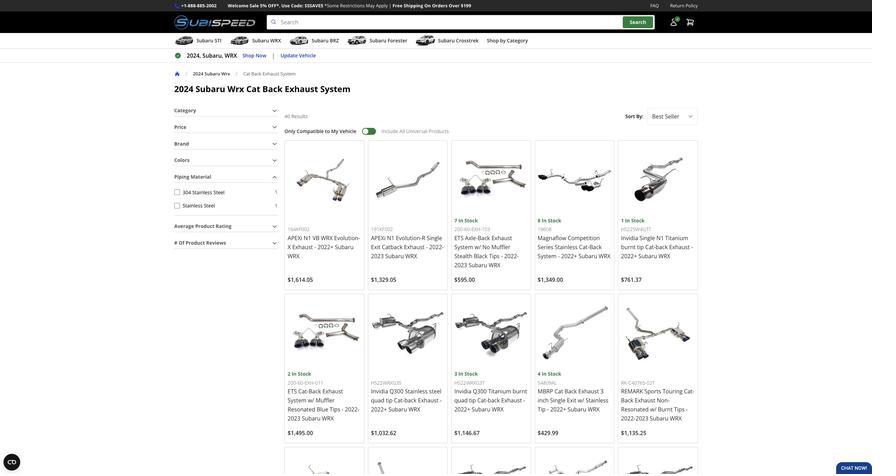 Task type: vqa. For each thing, say whether or not it's contained in the screenshot.
Stainless the "w/"
yes



Task type: describe. For each thing, give the bounding box(es) containing it.
remark sports touring cat-back exhaust non-resonated w/ burnt tips - 2022-2023 subaru wrx image
[[621, 297, 695, 371]]

apexi n1 evolution-r single exit catback exhaust - 2022- 2023 subaru wrx
[[371, 235, 444, 260]]

wrx inside hs22wrxg3s invidia q300 stainless steel quad tip cat-back exhaust - 2022+ subaru wrx
[[409, 406, 420, 414]]

muffler inside 2 in stock 200-60-exh-011 ets cat-back exhaust system w/ muffler resonated blue tips - 2022- 2023 subaru wrx
[[316, 397, 335, 405]]

exhaust inside 'apexi n1 vb wrx evolution- x exhaust - 2022+ subaru wrx'
[[292, 244, 313, 251]]

- inside 7 in stock 200-60-exh-103 ets axle-back exhaust system w/ no muffler stealth black tips - 2022- 2023 subaru wrx
[[501, 253, 503, 260]]

sort
[[625, 113, 635, 120]]

home image
[[174, 71, 180, 77]]

subaru inside apexi n1 evolution-r single exit catback exhaust - 2022- 2023 subaru wrx
[[385, 253, 404, 260]]

steel
[[429, 388, 441, 396]]

r
[[422, 235, 425, 242]]

wrx inside the 3 in stock hs22wrxg3t invidia q300 titanium burnt quad tip cat-back exhaust - 2022+ subaru wrx
[[492, 406, 504, 414]]

subaru,
[[202, 52, 223, 60]]

19608
[[538, 226, 552, 233]]

back inside 4 in stock s4809al mbrp cat back exhaust 3 inch single exit w/ stainless tip - 2022+ subaru wrx
[[565, 388, 577, 396]]

apexi for exhaust
[[288, 235, 302, 242]]

2022+ inside 1 in stock hs22sw4gtt invidia single n1 titanium burnt tip cat-back exhaust - 2022+ subaru wrx
[[621, 253, 637, 260]]

universal
[[406, 128, 427, 135]]

stock for titanium
[[465, 371, 478, 378]]

remark
[[621, 388, 643, 396]]

- inside 2 in stock 200-60-exh-011 ets cat-back exhaust system w/ muffler resonated blue tips - 2022- 2023 subaru wrx
[[342, 406, 344, 414]]

4 in stock s4809al mbrp cat back exhaust 3 inch single exit w/ stainless tip - 2022+ subaru wrx
[[538, 371, 608, 414]]

titanium inside 1 in stock hs22sw4gtt invidia single n1 titanium burnt tip cat-back exhaust - 2022+ subaru wrx
[[665, 235, 688, 242]]

2022- inside apexi n1 evolution-r single exit catback exhaust - 2022- 2023 subaru wrx
[[429, 244, 444, 251]]

40
[[285, 113, 290, 120]]

011
[[315, 380, 323, 387]]

open widget image
[[3, 455, 20, 471]]

2022+ inside hs22wrxg3s invidia q300 stainless steel quad tip cat-back exhaust - 2022+ subaru wrx
[[371, 406, 387, 414]]

s4809al
[[538, 380, 557, 387]]

only compatible to my vehicle
[[285, 128, 356, 135]]

shop by category button
[[487, 35, 528, 48]]

1 vertical spatial steel
[[204, 203, 215, 209]]

invidia inside hs22wrxg3s invidia q300 stainless steel quad tip cat-back exhaust - 2022+ subaru wrx
[[371, 388, 388, 396]]

1 for stainless steel
[[275, 203, 278, 209]]

1 in stock hs22sw4gtt invidia single n1 titanium burnt tip cat-back exhaust - 2022+ subaru wrx
[[621, 218, 693, 260]]

mbrp cat back exhaust 3 inch single exit w/ stainless tip - 2022+ subaru wrx image
[[538, 297, 611, 371]]

product inside # of product reviews dropdown button
[[186, 240, 205, 247]]

magnaflow competition series stainless cat-back system - 2022+ subaru wrx image
[[538, 144, 611, 217]]

invidia q300 titanium burnt quad tip cat-back exhaust - 2022+ subaru wrx image
[[454, 297, 528, 371]]

304
[[183, 189, 191, 196]]

subaru sti
[[197, 37, 222, 44]]

tips inside 2 in stock 200-60-exh-011 ets cat-back exhaust system w/ muffler resonated blue tips - 2022- 2023 subaru wrx
[[330, 406, 340, 414]]

black
[[474, 253, 488, 260]]

$761.37
[[621, 276, 642, 284]]

tips inside rk-c4076s-02t remark sports touring cat- back exhaust non- resonated w/ burnt tips - 2022-2023 subaru wrx
[[674, 406, 685, 414]]

2
[[288, 371, 290, 378]]

w/ for muffler
[[308, 397, 314, 405]]

$1,495.00
[[288, 430, 313, 438]]

reviews
[[206, 240, 226, 247]]

sort by:
[[625, 113, 644, 120]]

stealth
[[454, 253, 472, 260]]

wrx for 2024 subaru wrx cat back exhaust system
[[227, 83, 244, 95]]

back for quad
[[488, 397, 500, 405]]

$1,032.62
[[371, 430, 396, 438]]

update vehicle
[[281, 52, 316, 59]]

product inside average product rating dropdown button
[[195, 223, 215, 230]]

back inside 7 in stock 200-60-exh-103 ets axle-back exhaust system w/ no muffler stealth black tips - 2022- 2023 subaru wrx
[[478, 235, 490, 242]]

vb
[[313, 235, 319, 242]]

2024 subaru wrx
[[193, 71, 230, 77]]

rating
[[216, 223, 232, 230]]

colors
[[174, 157, 190, 164]]

mbrp
[[538, 388, 553, 396]]

back inside hs22wrxg3s invidia q300 stainless steel quad tip cat-back exhaust - 2022+ subaru wrx
[[404, 397, 417, 405]]

subaru for 2024 subaru wrx
[[205, 71, 220, 77]]

average product rating button
[[174, 222, 278, 232]]

burnt inside 1 in stock hs22sw4gtt invidia single n1 titanium burnt tip cat-back exhaust - 2022+ subaru wrx
[[621, 244, 636, 251]]

back inside rk-c4076s-02t remark sports touring cat- back exhaust non- resonated w/ burnt tips - 2022-2023 subaru wrx
[[621, 397, 633, 405]]

tip inside hs22wrxg3s invidia q300 stainless steel quad tip cat-back exhaust - 2022+ subaru wrx
[[386, 397, 393, 405]]

piping material
[[174, 174, 211, 180]]

search input field
[[267, 15, 655, 30]]

1 vertical spatial |
[[272, 52, 275, 60]]

resonated inside rk-c4076s-02t remark sports touring cat- back exhaust non- resonated w/ burnt tips - 2022-2023 subaru wrx
[[621, 406, 649, 414]]

tip for quad
[[469, 397, 476, 405]]

2024 subaru wrx link down 'subaru,'
[[193, 71, 236, 77]]

back inside 2 in stock 200-60-exh-011 ets cat-back exhaust system w/ muffler resonated blue tips - 2022- 2023 subaru wrx
[[309, 388, 321, 396]]

exhaust inside hs22wrxg3s invidia q300 stainless steel quad tip cat-back exhaust - 2022+ subaru wrx
[[418, 397, 439, 405]]

ets for ets axle-back exhaust system w/ no muffler stealth black tips - 2022- 2023 subaru wrx
[[454, 235, 464, 242]]

invidia for burnt
[[621, 235, 638, 242]]

3 inside 4 in stock s4809al mbrp cat back exhaust 3 inch single exit w/ stainless tip - 2022+ subaru wrx
[[600, 388, 604, 396]]

series
[[538, 244, 553, 251]]

2022- inside rk-c4076s-02t remark sports touring cat- back exhaust non- resonated w/ burnt tips - 2022-2023 subaru wrx
[[621, 416, 636, 423]]

1 for 304 stainless steel
[[275, 189, 278, 196]]

exhaust inside 2 in stock 200-60-exh-011 ets cat-back exhaust system w/ muffler resonated blue tips - 2022- 2023 subaru wrx
[[322, 388, 343, 396]]

colors button
[[174, 155, 278, 166]]

2022- inside 2 in stock 200-60-exh-011 ets cat-back exhaust system w/ muffler resonated blue tips - 2022- 2023 subaru wrx
[[345, 406, 359, 414]]

q300 inside the 3 in stock hs22wrxg3t invidia q300 titanium burnt quad tip cat-back exhaust - 2022+ subaru wrx
[[473, 388, 487, 396]]

in for invidia q300 titanium burnt quad tip cat-back exhaust - 2022+ subaru wrx
[[458, 371, 463, 378]]

invidia dual n1 stainless steel tip cat-back exhaust - 2022+ subaru wrx image
[[621, 451, 695, 475]]

off*.
[[268, 2, 280, 9]]

apexi for catback
[[371, 235, 386, 242]]

faq
[[650, 2, 659, 9]]

stock for back
[[548, 371, 561, 378]]

crosstrek
[[456, 37, 479, 44]]

2023 inside rk-c4076s-02t remark sports touring cat- back exhaust non- resonated w/ burnt tips - 2022-2023 subaru wrx
[[636, 416, 648, 423]]

products
[[429, 128, 449, 135]]

exhaust inside the 3 in stock hs22wrxg3t invidia q300 titanium burnt quad tip cat-back exhaust - 2022+ subaru wrx
[[501, 397, 522, 405]]

apexi n1 vb wrx evolution- x exhaust - 2022+ subaru wrx
[[288, 235, 360, 260]]

subaru inside 1 in stock hs22sw4gtt invidia single n1 titanium burnt tip cat-back exhaust - 2022+ subaru wrx
[[639, 253, 657, 260]]

2022- inside 7 in stock 200-60-exh-103 ets axle-back exhaust system w/ no muffler stealth black tips - 2022- 2023 subaru wrx
[[504, 253, 519, 260]]

subaru inside 7 in stock 200-60-exh-103 ets axle-back exhaust system w/ no muffler stealth black tips - 2022- 2023 subaru wrx
[[469, 262, 487, 269]]

q300 inside hs22wrxg3s invidia q300 stainless steel quad tip cat-back exhaust - 2022+ subaru wrx
[[390, 388, 403, 396]]

exhaust inside 7 in stock 200-60-exh-103 ets axle-back exhaust system w/ no muffler stealth black tips - 2022- 2023 subaru wrx
[[492, 235, 512, 242]]

1 inside 1 in stock hs22sw4gtt invidia single n1 titanium burnt tip cat-back exhaust - 2022+ subaru wrx
[[621, 218, 624, 224]]

$1,614.05
[[288, 276, 313, 284]]

in for magnaflow competition series stainless cat-back system - 2022+ subaru wrx
[[542, 218, 547, 224]]

exhaust inside rk-c4076s-02t remark sports touring cat- back exhaust non- resonated w/ burnt tips - 2022-2023 subaru wrx
[[635, 397, 655, 405]]

quad inside hs22wrxg3s invidia q300 stainless steel quad tip cat-back exhaust - 2022+ subaru wrx
[[371, 397, 384, 405]]

piping
[[174, 174, 189, 180]]

blue
[[317, 406, 328, 414]]

wrx inside 4 in stock s4809al mbrp cat back exhaust 3 inch single exit w/ stainless tip - 2022+ subaru wrx
[[588, 406, 600, 414]]

back up 2024 subaru wrx cat back exhaust system
[[251, 71, 261, 77]]

w/ for stainless
[[578, 397, 584, 405]]

brz
[[330, 37, 339, 44]]

w/ inside rk-c4076s-02t remark sports touring cat- back exhaust non- resonated w/ burnt tips - 2022-2023 subaru wrx
[[650, 406, 657, 414]]

no
[[482, 244, 490, 251]]

wrx inside rk-c4076s-02t remark sports touring cat- back exhaust non- resonated w/ burnt tips - 2022-2023 subaru wrx
[[670, 416, 682, 423]]

average
[[174, 223, 194, 230]]

0 vertical spatial cat
[[243, 71, 250, 77]]

subaru inside the 3 in stock hs22wrxg3t invidia q300 titanium burnt quad tip cat-back exhaust - 2022+ subaru wrx
[[472, 406, 490, 414]]

$429.99
[[538, 430, 558, 438]]

2022+ inside 8 in stock 19608 magnaflow competition series stainless cat-back system - 2022+ subaru wrx
[[561, 253, 577, 260]]

w/ for no
[[475, 244, 481, 251]]

hs22wrxg3s
[[371, 380, 402, 387]]

exit inside 4 in stock s4809al mbrp cat back exhaust 3 inch single exit w/ stainless tip - 2022+ subaru wrx
[[567, 397, 576, 405]]

stock for series
[[548, 218, 561, 224]]

2023 inside apexi n1 evolution-r single exit catback exhaust - 2022- 2023 subaru wrx
[[371, 253, 384, 260]]

exhaust inside apexi n1 evolution-r single exit catback exhaust - 2022- 2023 subaru wrx
[[404, 244, 425, 251]]

single inside 4 in stock s4809al mbrp cat back exhaust 3 inch single exit w/ stainless tip - 2022+ subaru wrx
[[550, 397, 566, 405]]

exh- for cat-
[[305, 380, 315, 387]]

resonated inside 2 in stock 200-60-exh-011 ets cat-back exhaust system w/ muffler resonated blue tips - 2022- 2023 subaru wrx
[[288, 406, 315, 414]]

competition
[[568, 235, 600, 242]]

welcome
[[228, 2, 248, 9]]

1 horizontal spatial |
[[389, 2, 391, 9]]

cat- inside 2 in stock 200-60-exh-011 ets cat-back exhaust system w/ muffler resonated blue tips - 2022- 2023 subaru wrx
[[298, 388, 309, 396]]

wrx inside 2 in stock 200-60-exh-011 ets cat-back exhaust system w/ muffler resonated blue tips - 2022- 2023 subaru wrx
[[322, 416, 334, 423]]

wrx inside 7 in stock 200-60-exh-103 ets axle-back exhaust system w/ no muffler stealth black tips - 2022- 2023 subaru wrx
[[489, 262, 501, 269]]

c4076s-
[[628, 380, 647, 387]]

cat- inside the 3 in stock hs22wrxg3t invidia q300 titanium burnt quad tip cat-back exhaust - 2022+ subaru wrx
[[477, 397, 488, 405]]

sti
[[215, 37, 222, 44]]

sports
[[645, 388, 661, 396]]

category
[[174, 107, 196, 114]]

a subaru wrx thumbnail image image
[[230, 36, 249, 46]]

2 in stock 200-60-exh-011 ets cat-back exhaust system w/ muffler resonated blue tips - 2022- 2023 subaru wrx
[[288, 371, 359, 423]]

apexi n1 evolution-r single exit catback exhaust - 2022-2023 subaru wrx image
[[371, 144, 445, 217]]

hs22wrxg3t
[[454, 380, 485, 387]]

wrx inside apexi n1 evolution-r single exit catback exhaust - 2022- 2023 subaru wrx
[[405, 253, 417, 260]]

200- for ets cat-back exhaust system w/ muffler resonated blue tips - 2022- 2023 subaru wrx
[[288, 380, 298, 387]]

subaru crosstrek button
[[416, 35, 479, 48]]

2024 for 2024 subaru wrx cat back exhaust system
[[174, 83, 193, 95]]

Select... button
[[648, 108, 698, 125]]

3 in stock hs22wrxg3t invidia q300 titanium burnt quad tip cat-back exhaust - 2022+ subaru wrx
[[454, 371, 527, 414]]

over
[[449, 2, 460, 9]]

remark boso edition axle-back exhaust (stainless steel tips) - 2022-2023 subaru wrx image
[[288, 451, 361, 475]]

subaru wrx
[[252, 37, 281, 44]]

only
[[285, 128, 295, 135]]

restrictions
[[340, 2, 365, 9]]

shipping
[[404, 2, 423, 9]]

my
[[331, 128, 338, 135]]

subaru inside "dropdown button"
[[370, 37, 386, 44]]

Stainless Steel button
[[174, 203, 180, 209]]

304 Stainless Steel button
[[174, 190, 180, 195]]

hs22wrxg3s invidia q300 stainless steel quad tip cat-back exhaust - 2022+ subaru wrx
[[371, 380, 442, 414]]

brand button
[[174, 139, 278, 149]]

subaru brz button
[[289, 35, 339, 48]]

free
[[393, 2, 403, 9]]

- inside the 3 in stock hs22wrxg3t invidia q300 titanium burnt quad tip cat-back exhaust - 2022+ subaru wrx
[[523, 397, 525, 405]]

invidia dual n1 titanium burnt tip cat-back exhaust - 2022+ subaru wrx image
[[454, 451, 528, 475]]

subaru inside 8 in stock 19608 magnaflow competition series stainless cat-back system - 2022+ subaru wrx
[[579, 253, 597, 260]]

invidia single n1 titanium burnt tip cat-back exhaust - 2022+ subaru wrx image
[[621, 144, 695, 217]]

single inside 1 in stock hs22sw4gtt invidia single n1 titanium burnt tip cat-back exhaust - 2022+ subaru wrx
[[640, 235, 655, 242]]

exh- for axle-
[[471, 226, 482, 233]]

stainless inside hs22wrxg3s invidia q300 stainless steel quad tip cat-back exhaust - 2022+ subaru wrx
[[405, 388, 428, 396]]

shop for shop now
[[243, 52, 254, 59]]

stock for 103
[[465, 218, 478, 224]]

- inside apexi n1 evolution-r single exit catback exhaust - 2022- 2023 subaru wrx
[[426, 244, 428, 251]]

subaru inside rk-c4076s-02t remark sports touring cat- back exhaust non- resonated w/ burnt tips - 2022-2023 subaru wrx
[[650, 416, 669, 423]]

stock for 011
[[298, 371, 311, 378]]

subaru forester button
[[347, 35, 407, 48]]

rk-
[[621, 380, 628, 387]]

tips inside 7 in stock 200-60-exh-103 ets axle-back exhaust system w/ no muffler stealth black tips - 2022- 2023 subaru wrx
[[489, 253, 500, 260]]

$1,329.05
[[371, 276, 396, 284]]

$1,349.00
[[538, 276, 563, 284]]

a subaru sti thumbnail image image
[[174, 36, 194, 46]]

#
[[174, 240, 177, 247]]



Task type: locate. For each thing, give the bounding box(es) containing it.
stock inside 1 in stock hs22sw4gtt invidia single n1 titanium burnt tip cat-back exhaust - 2022+ subaru wrx
[[631, 218, 645, 224]]

ets down '2'
[[288, 388, 297, 396]]

n1 for evolution-
[[387, 235, 394, 242]]

button image
[[669, 18, 678, 27]]

cat inside 4 in stock s4809al mbrp cat back exhaust 3 inch single exit w/ stainless tip - 2022+ subaru wrx
[[555, 388, 563, 396]]

in right 8 on the top of the page
[[542, 218, 547, 224]]

1 horizontal spatial 200-
[[454, 226, 464, 233]]

stock inside 7 in stock 200-60-exh-103 ets axle-back exhaust system w/ no muffler stealth black tips - 2022- 2023 subaru wrx
[[465, 218, 478, 224]]

8
[[538, 218, 541, 224]]

q300 down "hs22wrxg3s"
[[390, 388, 403, 396]]

1
[[275, 189, 278, 196], [275, 203, 278, 209], [621, 218, 624, 224]]

tip
[[637, 244, 644, 251], [386, 397, 393, 405], [469, 397, 476, 405]]

2023 up $1,135.25
[[636, 416, 648, 423]]

by
[[500, 37, 506, 44]]

exhaust inside 1 in stock hs22sw4gtt invidia single n1 titanium burnt tip cat-back exhaust - 2022+ subaru wrx
[[669, 244, 690, 251]]

w/ inside 7 in stock 200-60-exh-103 ets axle-back exhaust system w/ no muffler stealth black tips - 2022- 2023 subaru wrx
[[475, 244, 481, 251]]

exh-
[[471, 226, 482, 233], [305, 380, 315, 387]]

system inside 2 in stock 200-60-exh-011 ets cat-back exhaust system w/ muffler resonated blue tips - 2022- 2023 subaru wrx
[[288, 397, 306, 405]]

system inside 8 in stock 19608 magnaflow competition series stainless cat-back system - 2022+ subaru wrx
[[538, 253, 557, 260]]

ets for ets cat-back exhaust system w/ muffler resonated blue tips - 2022- 2023 subaru wrx
[[288, 388, 297, 396]]

n1 inside 1 in stock hs22sw4gtt invidia single n1 titanium burnt tip cat-back exhaust - 2022+ subaru wrx
[[657, 235, 664, 242]]

exit left catback
[[371, 244, 380, 251]]

cat- inside rk-c4076s-02t remark sports touring cat- back exhaust non- resonated w/ burnt tips - 2022-2023 subaru wrx
[[684, 388, 694, 396]]

to
[[325, 128, 330, 135]]

invidia down hs22sw4gtt
[[621, 235, 638, 242]]

shop by category
[[487, 37, 528, 44]]

0 horizontal spatial exit
[[371, 244, 380, 251]]

n1 for vb
[[304, 235, 311, 242]]

steel
[[213, 189, 225, 196], [204, 203, 215, 209]]

3 inside the 3 in stock hs22wrxg3t invidia q300 titanium burnt quad tip cat-back exhaust - 2022+ subaru wrx
[[454, 371, 457, 378]]

muffler right no
[[491, 244, 510, 251]]

1 vertical spatial exh-
[[305, 380, 315, 387]]

all
[[399, 128, 405, 135]]

0 horizontal spatial |
[[272, 52, 275, 60]]

cat- inside 1 in stock hs22sw4gtt invidia single n1 titanium burnt tip cat-back exhaust - 2022+ subaru wrx
[[645, 244, 656, 251]]

in inside 4 in stock s4809al mbrp cat back exhaust 3 inch single exit w/ stainless tip - 2022+ subaru wrx
[[542, 371, 547, 378]]

| left free at top left
[[389, 2, 391, 9]]

2024 subaru wrx link
[[193, 71, 236, 77], [193, 71, 230, 77]]

update vehicle button
[[281, 52, 316, 60]]

1 vertical spatial burnt
[[513, 388, 527, 396]]

*some
[[325, 2, 339, 9]]

40 results
[[285, 113, 308, 120]]

1 apexi from the left
[[288, 235, 302, 242]]

0 vertical spatial 200-
[[454, 226, 464, 233]]

subaru inside 'apexi n1 vb wrx evolution- x exhaust - 2022+ subaru wrx'
[[335, 244, 354, 251]]

- inside 4 in stock s4809al mbrp cat back exhaust 3 inch single exit w/ stainless tip - 2022+ subaru wrx
[[547, 406, 549, 414]]

1 horizontal spatial shop
[[487, 37, 499, 44]]

0 vertical spatial 3
[[454, 371, 457, 378]]

system
[[280, 71, 296, 77], [320, 83, 351, 95], [454, 244, 473, 251], [538, 253, 557, 260], [288, 397, 306, 405]]

in right 7
[[458, 218, 463, 224]]

2 q300 from the left
[[473, 388, 487, 396]]

0 horizontal spatial n1
[[304, 235, 311, 242]]

1 vertical spatial product
[[186, 240, 205, 247]]

2023 up $1,495.00
[[288, 416, 300, 423]]

$199
[[461, 2, 471, 9]]

non-
[[657, 397, 670, 405]]

may
[[366, 2, 375, 9]]

1 horizontal spatial burnt
[[621, 244, 636, 251]]

awe touring edition exhaust for vb subaru wrx - chrome silver image
[[538, 451, 611, 475]]

single down hs22sw4gtt
[[640, 235, 655, 242]]

price
[[174, 124, 186, 131]]

1 n1 from the left
[[304, 235, 311, 242]]

2 / from the left
[[236, 70, 238, 78]]

2024 for 2024 subaru wrx
[[193, 71, 203, 77]]

0 horizontal spatial vehicle
[[299, 52, 316, 59]]

q300 down hs22wrxg3t
[[473, 388, 487, 396]]

evolution- inside 'apexi n1 vb wrx evolution- x exhaust - 2022+ subaru wrx'
[[334, 235, 360, 242]]

subaru crosstrek
[[438, 37, 479, 44]]

200- for ets axle-back exhaust system w/ no muffler stealth black tips - 2022- 2023 subaru wrx
[[454, 226, 464, 233]]

2002
[[206, 2, 217, 9]]

0 vertical spatial muffler
[[491, 244, 510, 251]]

2024 down 2024,
[[193, 71, 203, 77]]

system inside 7 in stock 200-60-exh-103 ets axle-back exhaust system w/ no muffler stealth black tips - 2022- 2023 subaru wrx
[[454, 244, 473, 251]]

in for ets axle-back exhaust system w/ no muffler stealth black tips - 2022- 2023 subaru wrx
[[458, 218, 463, 224]]

304 stainless steel
[[183, 189, 225, 196]]

now
[[256, 52, 266, 59]]

subaru down 2024 subaru wrx
[[196, 83, 225, 95]]

tip down hs22sw4gtt
[[637, 244, 644, 251]]

1 vertical spatial 60-
[[298, 380, 305, 387]]

a subaru brz thumbnail image image
[[289, 36, 309, 46]]

include
[[382, 128, 398, 135]]

0 vertical spatial wrx
[[221, 71, 230, 77]]

back
[[251, 71, 261, 77], [262, 83, 283, 95], [478, 235, 490, 242], [590, 244, 602, 251], [309, 388, 321, 396], [565, 388, 577, 396], [621, 397, 633, 405]]

1 horizontal spatial /
[[236, 70, 238, 78]]

stock right 7
[[465, 218, 478, 224]]

2022+ inside 4 in stock s4809al mbrp cat back exhaust 3 inch single exit w/ stainless tip - 2022+ subaru wrx
[[550, 406, 566, 414]]

sssave5
[[305, 2, 323, 9]]

back down 011
[[309, 388, 321, 396]]

164kf002
[[288, 226, 310, 233]]

search
[[630, 19, 646, 26]]

in inside 8 in stock 19608 magnaflow competition series stainless cat-back system - 2022+ subaru wrx
[[542, 218, 547, 224]]

wrx for 2024 subaru wrx
[[221, 71, 230, 77]]

back down 'remark'
[[621, 397, 633, 405]]

1 horizontal spatial exh-
[[471, 226, 482, 233]]

back down cat back exhaust system link
[[262, 83, 283, 95]]

0 vertical spatial ets
[[454, 235, 464, 242]]

evolution-
[[334, 235, 360, 242], [396, 235, 422, 242]]

1 resonated from the left
[[288, 406, 315, 414]]

burnt
[[621, 244, 636, 251], [513, 388, 527, 396]]

exhaust inside 4 in stock s4809al mbrp cat back exhaust 3 inch single exit w/ stainless tip - 2022+ subaru wrx
[[578, 388, 599, 396]]

60- inside 2 in stock 200-60-exh-011 ets cat-back exhaust system w/ muffler resonated blue tips - 2022- 2023 subaru wrx
[[298, 380, 305, 387]]

on
[[424, 2, 431, 9]]

in right '2'
[[292, 371, 297, 378]]

1 horizontal spatial single
[[550, 397, 566, 405]]

ets cat-back exhaust system w/ muffler resonated blue tips - 2022-2023 subaru wrx image
[[288, 297, 361, 371]]

subaru inside 4 in stock s4809al mbrp cat back exhaust 3 inch single exit w/ stainless tip - 2022+ subaru wrx
[[568, 406, 586, 414]]

1 horizontal spatial invidia
[[454, 388, 471, 396]]

2 horizontal spatial back
[[656, 244, 668, 251]]

2 horizontal spatial tip
[[637, 244, 644, 251]]

ets left 'axle-'
[[454, 235, 464, 242]]

muffler inside 7 in stock 200-60-exh-103 ets axle-back exhaust system w/ no muffler stealth black tips - 2022- 2023 subaru wrx
[[491, 244, 510, 251]]

in for mbrp cat back exhaust 3 inch single exit w/ stainless tip - 2022+ subaru wrx
[[542, 371, 547, 378]]

2 vertical spatial cat
[[555, 388, 563, 396]]

2022+ inside 'apexi n1 vb wrx evolution- x exhaust - 2022+ subaru wrx'
[[318, 244, 334, 251]]

stock inside 4 in stock s4809al mbrp cat back exhaust 3 inch single exit w/ stainless tip - 2022+ subaru wrx
[[548, 371, 561, 378]]

stock right '2'
[[298, 371, 311, 378]]

0 horizontal spatial quad
[[371, 397, 384, 405]]

vehicle
[[299, 52, 316, 59], [340, 128, 356, 135]]

2024
[[193, 71, 203, 77], [174, 83, 193, 95]]

7 in stock 200-60-exh-103 ets axle-back exhaust system w/ no muffler stealth black tips - 2022- 2023 subaru wrx
[[454, 218, 519, 269]]

200- inside 2 in stock 200-60-exh-011 ets cat-back exhaust system w/ muffler resonated blue tips - 2022- 2023 subaru wrx
[[288, 380, 298, 387]]

# of product reviews
[[174, 240, 226, 247]]

cat down shop now link
[[243, 71, 250, 77]]

stock up hs22wrxg3t
[[465, 371, 478, 378]]

0 vertical spatial vehicle
[[299, 52, 316, 59]]

steel down piping material dropdown button
[[213, 189, 225, 196]]

stock up 19608
[[548, 218, 561, 224]]

2022+ down vb
[[318, 244, 334, 251]]

titanium inside the 3 in stock hs22wrxg3t invidia q300 titanium burnt quad tip cat-back exhaust - 2022+ subaru wrx
[[488, 388, 511, 396]]

shop left by
[[487, 37, 499, 44]]

average product rating
[[174, 223, 232, 230]]

2024, subaru, wrx
[[187, 52, 237, 60]]

apexi n1 vb wrx evolution-x exhaust - 2022+ subaru wrx image
[[288, 144, 361, 217]]

vehicle right my
[[340, 128, 356, 135]]

0 horizontal spatial evolution-
[[334, 235, 360, 242]]

subispeed logo image
[[174, 15, 255, 30]]

1 vertical spatial 200-
[[288, 380, 298, 387]]

0 horizontal spatial muffler
[[316, 397, 335, 405]]

2023 down catback
[[371, 253, 384, 260]]

2023 down stealth
[[454, 262, 467, 269]]

60- up 'axle-'
[[464, 226, 471, 233]]

ets inside 2 in stock 200-60-exh-011 ets cat-back exhaust system w/ muffler resonated blue tips - 2022- 2023 subaru wrx
[[288, 388, 297, 396]]

cat back exhaust system
[[243, 71, 296, 77]]

cat down cat back exhaust system
[[246, 83, 260, 95]]

/ for '2024 subaru wrx' link underneath 'subaru,'
[[185, 70, 187, 78]]

compatible
[[297, 128, 324, 135]]

60- for cat-
[[298, 380, 305, 387]]

sale
[[250, 2, 259, 9]]

burnt inside the 3 in stock hs22wrxg3t invidia q300 titanium burnt quad tip cat-back exhaust - 2022+ subaru wrx
[[513, 388, 527, 396]]

subaru wrx button
[[230, 35, 281, 48]]

0 horizontal spatial 60-
[[298, 380, 305, 387]]

0 horizontal spatial tips
[[330, 406, 340, 414]]

apexi down 191kf002
[[371, 235, 386, 242]]

stainless inside 8 in stock 19608 magnaflow competition series stainless cat-back system - 2022+ subaru wrx
[[555, 244, 578, 251]]

select... image
[[688, 114, 693, 120]]

0 horizontal spatial tip
[[386, 397, 393, 405]]

1 horizontal spatial tip
[[469, 397, 476, 405]]

4
[[538, 371, 541, 378]]

2 horizontal spatial invidia
[[621, 235, 638, 242]]

cat back exhaust system link
[[243, 71, 301, 77]]

2 horizontal spatial tips
[[674, 406, 685, 414]]

back inside 8 in stock 19608 magnaflow competition series stainless cat-back system - 2022+ subaru wrx
[[590, 244, 602, 251]]

single inside apexi n1 evolution-r single exit catback exhaust - 2022- 2023 subaru wrx
[[427, 235, 442, 242]]

exit inside apexi n1 evolution-r single exit catback exhaust - 2022- 2023 subaru wrx
[[371, 244, 380, 251]]

1 horizontal spatial tips
[[489, 253, 500, 260]]

category
[[507, 37, 528, 44]]

1 horizontal spatial ets
[[454, 235, 464, 242]]

3 up hs22wrxg3t
[[454, 371, 457, 378]]

1 q300 from the left
[[390, 388, 403, 396]]

0 horizontal spatial exh-
[[305, 380, 315, 387]]

resonated down 'remark'
[[621, 406, 649, 414]]

60- inside 7 in stock 200-60-exh-103 ets axle-back exhaust system w/ no muffler stealth black tips - 2022- 2023 subaru wrx
[[464, 226, 471, 233]]

0 horizontal spatial 200-
[[288, 380, 298, 387]]

1 vertical spatial vehicle
[[340, 128, 356, 135]]

quad down hs22wrxg3t
[[454, 397, 468, 405]]

exh- inside 2 in stock 200-60-exh-011 ets cat-back exhaust system w/ muffler resonated blue tips - 2022- 2023 subaru wrx
[[305, 380, 315, 387]]

0 horizontal spatial q300
[[390, 388, 403, 396]]

1 vertical spatial subaru
[[196, 83, 225, 95]]

0 vertical spatial |
[[389, 2, 391, 9]]

apply
[[376, 2, 388, 9]]

invidia for quad
[[454, 388, 471, 396]]

$595.00
[[454, 276, 475, 284]]

stock inside 2 in stock 200-60-exh-011 ets cat-back exhaust system w/ muffler resonated blue tips - 2022- 2023 subaru wrx
[[298, 371, 311, 378]]

back right mbrp
[[565, 388, 577, 396]]

orders
[[432, 2, 448, 9]]

subaru inside 2 in stock 200-60-exh-011 ets cat-back exhaust system w/ muffler resonated blue tips - 2022- 2023 subaru wrx
[[302, 416, 321, 423]]

return policy link
[[670, 2, 698, 9]]

subaru inside hs22wrxg3s invidia q300 stainless steel quad tip cat-back exhaust - 2022+ subaru wrx
[[388, 406, 407, 414]]

a subaru crosstrek thumbnail image image
[[416, 36, 435, 46]]

in for invidia single n1 titanium burnt tip cat-back exhaust - 2022+ subaru wrx
[[625, 218, 630, 224]]

/ for cat back exhaust system link
[[236, 70, 238, 78]]

0 vertical spatial burnt
[[621, 244, 636, 251]]

cat
[[243, 71, 250, 77], [246, 83, 260, 95], [555, 388, 563, 396]]

- inside 1 in stock hs22sw4gtt invidia single n1 titanium burnt tip cat-back exhaust - 2022+ subaru wrx
[[691, 244, 693, 251]]

burnt left mbrp
[[513, 388, 527, 396]]

0 vertical spatial steel
[[213, 189, 225, 196]]

product right of
[[186, 240, 205, 247]]

2 quad from the left
[[454, 397, 468, 405]]

0 horizontal spatial ets
[[288, 388, 297, 396]]

stock inside 8 in stock 19608 magnaflow competition series stainless cat-back system - 2022+ subaru wrx
[[548, 218, 561, 224]]

burnt down hs22sw4gtt
[[621, 244, 636, 251]]

quad down "hs22wrxg3s"
[[371, 397, 384, 405]]

tips down no
[[489, 253, 500, 260]]

0 vertical spatial 1
[[275, 189, 278, 196]]

in right "4"
[[542, 371, 547, 378]]

tips right burnt
[[674, 406, 685, 414]]

$1,146.67
[[454, 430, 480, 438]]

tip for burnt
[[637, 244, 644, 251]]

1 horizontal spatial n1
[[387, 235, 394, 242]]

2022+ inside the 3 in stock hs22wrxg3t invidia q300 titanium burnt quad tip cat-back exhaust - 2022+ subaru wrx
[[454, 406, 470, 414]]

invidia down "hs22wrxg3s"
[[371, 388, 388, 396]]

1 horizontal spatial evolution-
[[396, 235, 422, 242]]

n1 inside 'apexi n1 vb wrx evolution- x exhaust - 2022+ subaru wrx'
[[304, 235, 311, 242]]

0 vertical spatial shop
[[487, 37, 499, 44]]

back for burnt
[[656, 244, 668, 251]]

| right now
[[272, 52, 275, 60]]

cat right mbrp
[[555, 388, 563, 396]]

rk-c4076s-02t remark sports touring cat- back exhaust non- resonated w/ burnt tips - 2022-2023 subaru wrx
[[621, 380, 694, 423]]

2 horizontal spatial single
[[640, 235, 655, 242]]

tip down hs22wrxg3t
[[469, 397, 476, 405]]

subaru down 2024, subaru, wrx
[[205, 71, 220, 77]]

stainless steel
[[183, 203, 215, 209]]

0 horizontal spatial shop
[[243, 52, 254, 59]]

1 vertical spatial 1
[[275, 203, 278, 209]]

stainless inside 4 in stock s4809al mbrp cat back exhaust 3 inch single exit w/ stainless tip - 2022+ subaru wrx
[[586, 397, 608, 405]]

+1-888-885-2002
[[181, 2, 217, 9]]

wrx inside 1 in stock hs22sw4gtt invidia single n1 titanium burnt tip cat-back exhaust - 2022+ subaru wrx
[[659, 253, 670, 260]]

back inside 1 in stock hs22sw4gtt invidia single n1 titanium burnt tip cat-back exhaust - 2022+ subaru wrx
[[656, 244, 668, 251]]

steel down 304 stainless steel at the left of page
[[204, 203, 215, 209]]

2 evolution- from the left
[[396, 235, 422, 242]]

product up # of product reviews
[[195, 223, 215, 230]]

0 vertical spatial exit
[[371, 244, 380, 251]]

quad
[[371, 397, 384, 405], [454, 397, 468, 405]]

brand
[[174, 141, 189, 147]]

200- down '2'
[[288, 380, 298, 387]]

0 vertical spatial product
[[195, 223, 215, 230]]

2 vertical spatial 1
[[621, 218, 624, 224]]

1 / from the left
[[185, 70, 187, 78]]

tips right blue
[[330, 406, 340, 414]]

back down the 103
[[478, 235, 490, 242]]

2023
[[371, 253, 384, 260], [454, 262, 467, 269], [288, 416, 300, 423], [636, 416, 648, 423]]

2022+ up the $761.37
[[621, 253, 637, 260]]

1 vertical spatial 3
[[600, 388, 604, 396]]

60- left 011
[[298, 380, 305, 387]]

ets
[[454, 235, 464, 242], [288, 388, 297, 396]]

shop inside dropdown button
[[487, 37, 499, 44]]

2022+ up $1,146.67
[[454, 406, 470, 414]]

return
[[670, 2, 685, 9]]

1 horizontal spatial resonated
[[621, 406, 649, 414]]

quad inside the 3 in stock hs22wrxg3t invidia q300 titanium burnt quad tip cat-back exhaust - 2022+ subaru wrx
[[454, 397, 468, 405]]

0 horizontal spatial back
[[404, 397, 417, 405]]

tip inside 1 in stock hs22sw4gtt invidia single n1 titanium burnt tip cat-back exhaust - 2022+ subaru wrx
[[637, 244, 644, 251]]

stock up hs22sw4gtt
[[631, 218, 645, 224]]

0 horizontal spatial /
[[185, 70, 187, 78]]

1 vertical spatial muffler
[[316, 397, 335, 405]]

apexi
[[288, 235, 302, 242], [371, 235, 386, 242]]

2 n1 from the left
[[387, 235, 394, 242]]

wrx inside 8 in stock 19608 magnaflow competition series stainless cat-back system - 2022+ subaru wrx
[[599, 253, 611, 260]]

1 horizontal spatial muffler
[[491, 244, 510, 251]]

2022+ up $1,032.62
[[371, 406, 387, 414]]

include all universal products
[[382, 128, 449, 135]]

shop left now
[[243, 52, 254, 59]]

tip down "hs22wrxg3s"
[[386, 397, 393, 405]]

2024 subaru wrx cat back exhaust system
[[174, 83, 351, 95]]

code:
[[291, 2, 303, 9]]

2023 inside 7 in stock 200-60-exh-103 ets axle-back exhaust system w/ no muffler stealth black tips - 2022- 2023 subaru wrx
[[454, 262, 467, 269]]

1 horizontal spatial apexi
[[371, 235, 386, 242]]

vehicle down subaru brz dropdown button
[[299, 52, 316, 59]]

subaru for 2024 subaru wrx cat back exhaust system
[[196, 83, 225, 95]]

0 horizontal spatial apexi
[[288, 235, 302, 242]]

1 horizontal spatial 60-
[[464, 226, 471, 233]]

- inside rk-c4076s-02t remark sports touring cat- back exhaust non- resonated w/ burnt tips - 2022-2023 subaru wrx
[[686, 406, 688, 414]]

remark r1 titanium muffler - 2022-2023 subaru wrx image
[[371, 451, 445, 475]]

apexi down 164kf002
[[288, 235, 302, 242]]

ets axle-back exhaust system w/ no muffler stealth black tips - 2022-2023 subaru wrx image
[[454, 144, 528, 217]]

evolution- right vb
[[334, 235, 360, 242]]

885-
[[197, 2, 206, 9]]

invidia q300 stainless steel quad tip cat-back exhaust - 2022+ subaru wrx image
[[371, 297, 445, 371]]

inch
[[538, 397, 549, 405]]

tip inside the 3 in stock hs22wrxg3t invidia q300 titanium burnt quad tip cat-back exhaust - 2022+ subaru wrx
[[469, 397, 476, 405]]

invidia down hs22wrxg3t
[[454, 388, 471, 396]]

60- for axle-
[[464, 226, 471, 233]]

0 vertical spatial exh-
[[471, 226, 482, 233]]

wrx down 'subaru,'
[[221, 71, 230, 77]]

1 quad from the left
[[371, 397, 384, 405]]

cat- inside hs22wrxg3s invidia q300 stainless steel quad tip cat-back exhaust - 2022+ subaru wrx
[[394, 397, 404, 405]]

2 horizontal spatial n1
[[657, 235, 664, 242]]

category button
[[174, 106, 278, 116]]

1 horizontal spatial titanium
[[665, 235, 688, 242]]

tips
[[489, 253, 500, 260], [330, 406, 340, 414], [674, 406, 685, 414]]

2 resonated from the left
[[621, 406, 649, 414]]

titanium
[[665, 235, 688, 242], [488, 388, 511, 396]]

evolution- up catback
[[396, 235, 422, 242]]

in up hs22sw4gtt
[[625, 218, 630, 224]]

1 horizontal spatial vehicle
[[340, 128, 356, 135]]

subaru
[[205, 71, 220, 77], [196, 83, 225, 95]]

in inside the 3 in stock hs22wrxg3t invidia q300 titanium burnt quad tip cat-back exhaust - 2022+ subaru wrx
[[458, 371, 463, 378]]

1 vertical spatial titanium
[[488, 388, 511, 396]]

191kf002
[[371, 226, 393, 233]]

wrx up category 'dropdown button'
[[227, 83, 244, 95]]

/ right home icon
[[185, 70, 187, 78]]

0 vertical spatial 2024
[[193, 71, 203, 77]]

hs22sw4gtt
[[621, 226, 651, 233]]

1 vertical spatial wrx
[[227, 83, 244, 95]]

invidia inside the 3 in stock hs22wrxg3t invidia q300 titanium burnt quad tip cat-back exhaust - 2022+ subaru wrx
[[454, 388, 471, 396]]

axle-
[[465, 235, 478, 242]]

1 vertical spatial exit
[[567, 397, 576, 405]]

$1,135.25
[[621, 430, 646, 438]]

0 horizontal spatial resonated
[[288, 406, 315, 414]]

cat- inside 8 in stock 19608 magnaflow competition series stainless cat-back system - 2022+ subaru wrx
[[579, 244, 590, 251]]

wrx inside dropdown button
[[270, 37, 281, 44]]

single right r
[[427, 235, 442, 242]]

1 vertical spatial cat
[[246, 83, 260, 95]]

|
[[389, 2, 391, 9], [272, 52, 275, 60]]

/ right 2024 subaru wrx
[[236, 70, 238, 78]]

0 horizontal spatial burnt
[[513, 388, 527, 396]]

2024 subaru wrx link down 2024, subaru, wrx
[[193, 71, 230, 77]]

exit right inch
[[567, 397, 576, 405]]

vehicle inside button
[[299, 52, 316, 59]]

1 horizontal spatial quad
[[454, 397, 468, 405]]

n1 inside apexi n1 evolution-r single exit catback exhaust - 2022- 2023 subaru wrx
[[387, 235, 394, 242]]

0 vertical spatial titanium
[[665, 235, 688, 242]]

0 horizontal spatial titanium
[[488, 388, 511, 396]]

1 horizontal spatial exit
[[567, 397, 576, 405]]

in for ets cat-back exhaust system w/ muffler resonated blue tips - 2022- 2023 subaru wrx
[[292, 371, 297, 378]]

200- down 7
[[454, 226, 464, 233]]

1 evolution- from the left
[[334, 235, 360, 242]]

a subaru forester thumbnail image image
[[347, 36, 367, 46]]

single right inch
[[550, 397, 566, 405]]

resonated left blue
[[288, 406, 315, 414]]

0 horizontal spatial single
[[427, 235, 442, 242]]

back down competition
[[590, 244, 602, 251]]

1 horizontal spatial q300
[[473, 388, 487, 396]]

in inside 7 in stock 200-60-exh-103 ets axle-back exhaust system w/ no muffler stealth black tips - 2022- 2023 subaru wrx
[[458, 218, 463, 224]]

5%
[[260, 2, 267, 9]]

- inside hs22wrxg3s invidia q300 stainless steel quad tip cat-back exhaust - 2022+ subaru wrx
[[440, 397, 442, 405]]

in up hs22wrxg3t
[[458, 371, 463, 378]]

2022+ right the "tip"
[[550, 406, 566, 414]]

1 horizontal spatial 3
[[600, 388, 604, 396]]

2022+ down competition
[[561, 253, 577, 260]]

2 apexi from the left
[[371, 235, 386, 242]]

- inside 'apexi n1 vb wrx evolution- x exhaust - 2022+ subaru wrx'
[[314, 244, 316, 251]]

1 vertical spatial 2024
[[174, 83, 193, 95]]

stock up s4809al
[[548, 371, 561, 378]]

1 horizontal spatial back
[[488, 397, 500, 405]]

0 vertical spatial 60-
[[464, 226, 471, 233]]

faq link
[[650, 2, 659, 9]]

888-
[[188, 2, 197, 9]]

stock for n1
[[631, 218, 645, 224]]

- inside 8 in stock 19608 magnaflow competition series stainless cat-back system - 2022+ subaru wrx
[[558, 253, 560, 260]]

w/ inside 4 in stock s4809al mbrp cat back exhaust 3 inch single exit w/ stainless tip - 2022+ subaru wrx
[[578, 397, 584, 405]]

0 horizontal spatial invidia
[[371, 388, 388, 396]]

0 horizontal spatial 3
[[454, 371, 457, 378]]

*some restrictions may apply | free shipping on orders over $199
[[325, 2, 471, 9]]

2024 down home icon
[[174, 83, 193, 95]]

0 vertical spatial subaru
[[205, 71, 220, 77]]

3 left 'remark'
[[600, 388, 604, 396]]

1 vertical spatial shop
[[243, 52, 254, 59]]

3 n1 from the left
[[657, 235, 664, 242]]

shop for shop by category
[[487, 37, 499, 44]]

muffler up blue
[[316, 397, 335, 405]]

1 vertical spatial ets
[[288, 388, 297, 396]]

200-
[[454, 226, 464, 233], [288, 380, 298, 387]]



